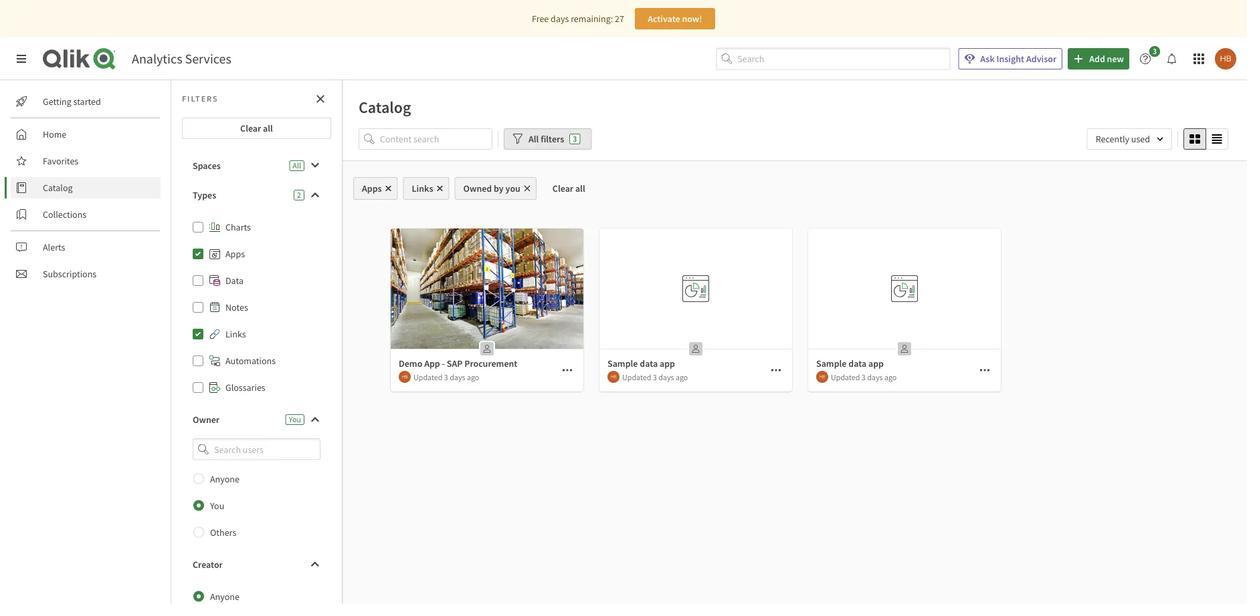 Task type: locate. For each thing, give the bounding box(es) containing it.
0 vertical spatial apps
[[362, 183, 382, 195]]

1 horizontal spatial catalog
[[359, 97, 411, 117]]

1 app from the left
[[660, 358, 675, 370]]

1 horizontal spatial links
[[412, 183, 433, 195]]

ask
[[981, 53, 995, 65]]

days for more actions icon on the bottom
[[450, 372, 465, 383]]

howard brown element
[[399, 371, 411, 383], [608, 371, 620, 383], [816, 371, 829, 383]]

all inside filters 'region'
[[529, 133, 539, 145]]

2 ago from the left
[[676, 372, 688, 383]]

1 horizontal spatial app
[[869, 358, 884, 370]]

0 horizontal spatial you
[[210, 500, 224, 512]]

sample
[[608, 358, 638, 370], [816, 358, 847, 370]]

owner option group
[[182, 466, 331, 547]]

favorites
[[43, 155, 78, 167]]

0 vertical spatial catalog
[[359, 97, 411, 117]]

links right apps button
[[412, 183, 433, 195]]

collections link
[[11, 204, 161, 226]]

1 horizontal spatial all
[[529, 133, 539, 145]]

free days remaining: 27
[[532, 13, 624, 25]]

1 horizontal spatial all
[[575, 183, 585, 195]]

apps
[[362, 183, 382, 195], [226, 248, 245, 260]]

0 horizontal spatial all
[[293, 161, 301, 171]]

favorites link
[[11, 151, 161, 172]]

0 horizontal spatial catalog
[[43, 182, 73, 194]]

howard brown image
[[1215, 48, 1237, 70], [399, 371, 411, 383], [816, 371, 829, 383]]

1 horizontal spatial you
[[289, 415, 301, 425]]

links button
[[403, 177, 449, 200]]

app
[[660, 358, 675, 370], [869, 358, 884, 370]]

clear
[[240, 122, 261, 135], [553, 183, 574, 195]]

2 anyone from the top
[[210, 591, 240, 603]]

procurement
[[465, 358, 518, 370]]

2 sample data app from the left
[[816, 358, 884, 370]]

qlik sense app image
[[391, 229, 584, 349]]

1 vertical spatial anyone
[[210, 591, 240, 603]]

3 personal element from the left
[[894, 339, 916, 360]]

1 horizontal spatial apps
[[362, 183, 382, 195]]

2 horizontal spatial howard brown image
[[1215, 48, 1237, 70]]

1 sample data app from the left
[[608, 358, 675, 370]]

links
[[412, 183, 433, 195], [226, 329, 246, 341]]

all up 2
[[293, 161, 301, 171]]

2 horizontal spatial updated 3 days ago
[[831, 372, 897, 383]]

catalog down favorites
[[43, 182, 73, 194]]

0 horizontal spatial clear all
[[240, 122, 273, 135]]

free
[[532, 13, 549, 25]]

personal element
[[476, 339, 498, 360], [685, 339, 707, 360], [894, 339, 916, 360]]

0 horizontal spatial howard brown element
[[399, 371, 411, 383]]

1 anyone from the top
[[210, 474, 240, 486]]

clear all button
[[182, 118, 331, 139], [542, 177, 596, 200]]

0 horizontal spatial more actions image
[[771, 365, 782, 376]]

sap
[[447, 358, 463, 370]]

1 horizontal spatial ago
[[676, 372, 688, 383]]

1 personal element from the left
[[476, 339, 498, 360]]

clear all button up spaces
[[182, 118, 331, 139]]

collections
[[43, 209, 86, 221]]

types
[[193, 189, 216, 201]]

advisor
[[1027, 53, 1057, 65]]

you
[[289, 415, 301, 425], [210, 500, 224, 512]]

3
[[1153, 46, 1157, 57], [573, 134, 577, 144], [444, 372, 448, 383], [653, 372, 657, 383], [862, 372, 866, 383]]

days for first more actions image from right
[[867, 372, 883, 383]]

activate now!
[[648, 13, 703, 25]]

howard brown image for demo app - sap procurement
[[399, 371, 411, 383]]

0 horizontal spatial apps
[[226, 248, 245, 260]]

3 for first more actions image from right
[[862, 372, 866, 383]]

analytics services element
[[132, 51, 231, 67]]

0 vertical spatial links
[[412, 183, 433, 195]]

ask insight advisor button
[[959, 48, 1063, 70]]

1 horizontal spatial sample data app
[[816, 358, 884, 370]]

0 vertical spatial all
[[263, 122, 273, 135]]

1 horizontal spatial howard brown element
[[608, 371, 620, 383]]

3 updated from the left
[[831, 372, 860, 383]]

by
[[494, 183, 504, 195]]

personal element for first more actions image from right
[[894, 339, 916, 360]]

links inside button
[[412, 183, 433, 195]]

anyone down search users text box
[[210, 474, 240, 486]]

sample data app
[[608, 358, 675, 370], [816, 358, 884, 370]]

2 personal element from the left
[[685, 339, 707, 360]]

2 horizontal spatial howard brown element
[[816, 371, 829, 383]]

anyone inside 'owner' option group
[[210, 474, 240, 486]]

catalog
[[359, 97, 411, 117], [43, 182, 73, 194]]

you up search users text box
[[289, 415, 301, 425]]

0 horizontal spatial updated 3 days ago
[[414, 372, 479, 383]]

owner
[[193, 414, 220, 426]]

services
[[185, 51, 231, 67]]

0 horizontal spatial personal element
[[476, 339, 498, 360]]

all left filters
[[529, 133, 539, 145]]

all
[[263, 122, 273, 135], [575, 183, 585, 195]]

demo
[[399, 358, 423, 370]]

links down notes
[[226, 329, 246, 341]]

app for the personal "element" associated with first more actions image from right
[[869, 358, 884, 370]]

2 horizontal spatial personal element
[[894, 339, 916, 360]]

3 inside the 3 dropdown button
[[1153, 46, 1157, 57]]

recently
[[1096, 133, 1130, 145]]

1 horizontal spatial sample
[[816, 358, 847, 370]]

0 horizontal spatial data
[[640, 358, 658, 370]]

0 vertical spatial anyone
[[210, 474, 240, 486]]

anyone down creator
[[210, 591, 240, 603]]

apps left links button
[[362, 183, 382, 195]]

1 horizontal spatial more actions image
[[980, 365, 990, 376]]

all
[[529, 133, 539, 145], [293, 161, 301, 171]]

clear all button down filters
[[542, 177, 596, 200]]

add
[[1090, 53, 1105, 65]]

days
[[551, 13, 569, 25], [450, 372, 465, 383], [659, 372, 674, 383], [867, 372, 883, 383]]

clear all
[[240, 122, 273, 135], [553, 183, 585, 195]]

2 horizontal spatial ago
[[885, 372, 897, 383]]

None field
[[182, 439, 331, 461]]

data
[[640, 358, 658, 370], [849, 358, 867, 370]]

all filters
[[529, 133, 564, 145]]

activate now! link
[[635, 8, 715, 29]]

2 horizontal spatial updated
[[831, 372, 860, 383]]

catalog inside the navigation pane element
[[43, 182, 73, 194]]

1 horizontal spatial data
[[849, 358, 867, 370]]

1 vertical spatial clear all
[[553, 183, 585, 195]]

0 horizontal spatial links
[[226, 329, 246, 341]]

spaces
[[193, 160, 221, 172]]

Search text field
[[738, 48, 951, 70]]

all for all
[[293, 161, 301, 171]]

1 howard brown element from the left
[[399, 371, 411, 383]]

2 howard brown element from the left
[[608, 371, 620, 383]]

alerts
[[43, 242, 65, 254]]

1 horizontal spatial updated 3 days ago
[[622, 372, 688, 383]]

analytics
[[132, 51, 182, 67]]

0 vertical spatial clear all button
[[182, 118, 331, 139]]

1 horizontal spatial personal element
[[685, 339, 707, 360]]

app
[[424, 358, 440, 370]]

more actions image
[[771, 365, 782, 376], [980, 365, 990, 376]]

getting
[[43, 96, 71, 108]]

you up others
[[210, 500, 224, 512]]

ago
[[467, 372, 479, 383], [676, 372, 688, 383], [885, 372, 897, 383]]

1 vertical spatial clear
[[553, 183, 574, 195]]

1 vertical spatial you
[[210, 500, 224, 512]]

you inside 'owner' option group
[[210, 500, 224, 512]]

3 ago from the left
[[885, 372, 897, 383]]

0 horizontal spatial app
[[660, 358, 675, 370]]

3 inside filters 'region'
[[573, 134, 577, 144]]

recently used
[[1096, 133, 1150, 145]]

analytics services
[[132, 51, 231, 67]]

howard brown element for the personal "element" associated with first more actions image from right
[[816, 371, 829, 383]]

3 button
[[1135, 46, 1164, 70]]

2 app from the left
[[869, 358, 884, 370]]

0 horizontal spatial ago
[[467, 372, 479, 383]]

howard brown element for the personal "element" corresponding to first more actions image from the left
[[608, 371, 620, 383]]

3 howard brown element from the left
[[816, 371, 829, 383]]

anyone
[[210, 474, 240, 486], [210, 591, 240, 603]]

0 horizontal spatial clear
[[240, 122, 261, 135]]

0 horizontal spatial sample
[[608, 358, 638, 370]]

1 horizontal spatial howard brown image
[[816, 371, 829, 383]]

-
[[442, 358, 445, 370]]

1 horizontal spatial clear
[[553, 183, 574, 195]]

demo app - sap procurement
[[399, 358, 518, 370]]

remaining:
[[571, 13, 613, 25]]

2 updated 3 days ago from the left
[[622, 372, 688, 383]]

1 vertical spatial all
[[293, 161, 301, 171]]

subscriptions link
[[11, 264, 161, 285]]

clear all for the leftmost clear all button
[[240, 122, 273, 135]]

0 horizontal spatial sample data app
[[608, 358, 675, 370]]

catalog link
[[11, 177, 161, 199]]

howard brown element for more actions icon on the bottom the personal "element"
[[399, 371, 411, 383]]

clear for the leftmost clear all button
[[240, 122, 261, 135]]

updated 3 days ago
[[414, 372, 479, 383], [622, 372, 688, 383], [831, 372, 897, 383]]

app for the personal "element" corresponding to first more actions image from the left
[[660, 358, 675, 370]]

data
[[226, 275, 244, 287]]

apps up data
[[226, 248, 245, 260]]

0 horizontal spatial all
[[263, 122, 273, 135]]

0 horizontal spatial updated
[[414, 372, 443, 383]]

1 vertical spatial clear all button
[[542, 177, 596, 200]]

1 horizontal spatial updated
[[622, 372, 651, 383]]

apps button
[[353, 177, 398, 200]]

1 horizontal spatial clear all
[[553, 183, 585, 195]]

0 horizontal spatial howard brown image
[[399, 371, 411, 383]]

Search users text field
[[211, 439, 305, 461]]

0 vertical spatial all
[[529, 133, 539, 145]]

1 vertical spatial catalog
[[43, 182, 73, 194]]

1 horizontal spatial clear all button
[[542, 177, 596, 200]]

0 vertical spatial clear all
[[240, 122, 273, 135]]

0 vertical spatial clear
[[240, 122, 261, 135]]

3 updated 3 days ago from the left
[[831, 372, 897, 383]]

updated
[[414, 372, 443, 383], [622, 372, 651, 383], [831, 372, 860, 383]]

2 data from the left
[[849, 358, 867, 370]]

catalog up content search text box
[[359, 97, 411, 117]]

filters
[[541, 133, 564, 145]]

0 horizontal spatial clear all button
[[182, 118, 331, 139]]

owned
[[463, 183, 492, 195]]

filters
[[182, 94, 219, 104]]



Task type: describe. For each thing, give the bounding box(es) containing it.
0 vertical spatial you
[[289, 415, 301, 425]]

2 more actions image from the left
[[980, 365, 990, 376]]

notes
[[226, 302, 248, 314]]

subscriptions
[[43, 268, 97, 280]]

insight
[[997, 53, 1025, 65]]

2
[[297, 190, 301, 200]]

automations
[[226, 355, 276, 367]]

1 more actions image from the left
[[771, 365, 782, 376]]

Recently used field
[[1087, 128, 1173, 150]]

1 updated from the left
[[414, 372, 443, 383]]

1 vertical spatial links
[[226, 329, 246, 341]]

3 for first more actions image from the left
[[653, 372, 657, 383]]

home link
[[11, 124, 161, 145]]

others
[[210, 527, 236, 539]]

clear all for the bottommost clear all button
[[553, 183, 585, 195]]

ask insight advisor
[[981, 53, 1057, 65]]

all for all filters
[[529, 133, 539, 145]]

2 updated from the left
[[622, 372, 651, 383]]

creator
[[193, 559, 223, 571]]

activate
[[648, 13, 680, 25]]

alerts link
[[11, 237, 161, 258]]

used
[[1132, 133, 1150, 145]]

owned by you button
[[455, 177, 537, 200]]

howard brown image
[[608, 371, 620, 383]]

Content search text field
[[380, 128, 493, 150]]

charts
[[226, 222, 251, 234]]

owned by you
[[463, 183, 521, 195]]

navigation pane element
[[0, 86, 171, 290]]

glossaries
[[226, 382, 265, 394]]

3 for more actions icon on the bottom
[[444, 372, 448, 383]]

personal element for more actions icon on the bottom
[[476, 339, 498, 360]]

howard brown image for sample data app
[[816, 371, 829, 383]]

home
[[43, 128, 66, 141]]

close sidebar menu image
[[16, 54, 27, 64]]

now!
[[682, 13, 703, 25]]

1 data from the left
[[640, 358, 658, 370]]

you
[[506, 183, 521, 195]]

searchbar element
[[716, 48, 951, 70]]

1 ago from the left
[[467, 372, 479, 383]]

new
[[1107, 53, 1124, 65]]

days for first more actions image from the left
[[659, 372, 674, 383]]

personal element for first more actions image from the left
[[685, 339, 707, 360]]

started
[[73, 96, 101, 108]]

apps inside button
[[362, 183, 382, 195]]

27
[[615, 13, 624, 25]]

more actions image
[[562, 365, 573, 376]]

1 sample from the left
[[608, 358, 638, 370]]

add new button
[[1068, 48, 1130, 70]]

add new
[[1090, 53, 1124, 65]]

1 vertical spatial all
[[575, 183, 585, 195]]

getting started link
[[11, 91, 161, 112]]

clear for the bottommost clear all button
[[553, 183, 574, 195]]

2 sample from the left
[[816, 358, 847, 370]]

creator button
[[182, 555, 331, 576]]

filters region
[[343, 126, 1247, 161]]

1 updated 3 days ago from the left
[[414, 372, 479, 383]]

1 vertical spatial apps
[[226, 248, 245, 260]]

switch view group
[[1184, 128, 1229, 150]]

getting started
[[43, 96, 101, 108]]



Task type: vqa. For each thing, say whether or not it's contained in the screenshot.
2nd "Howard Brown" Element's AGO
yes



